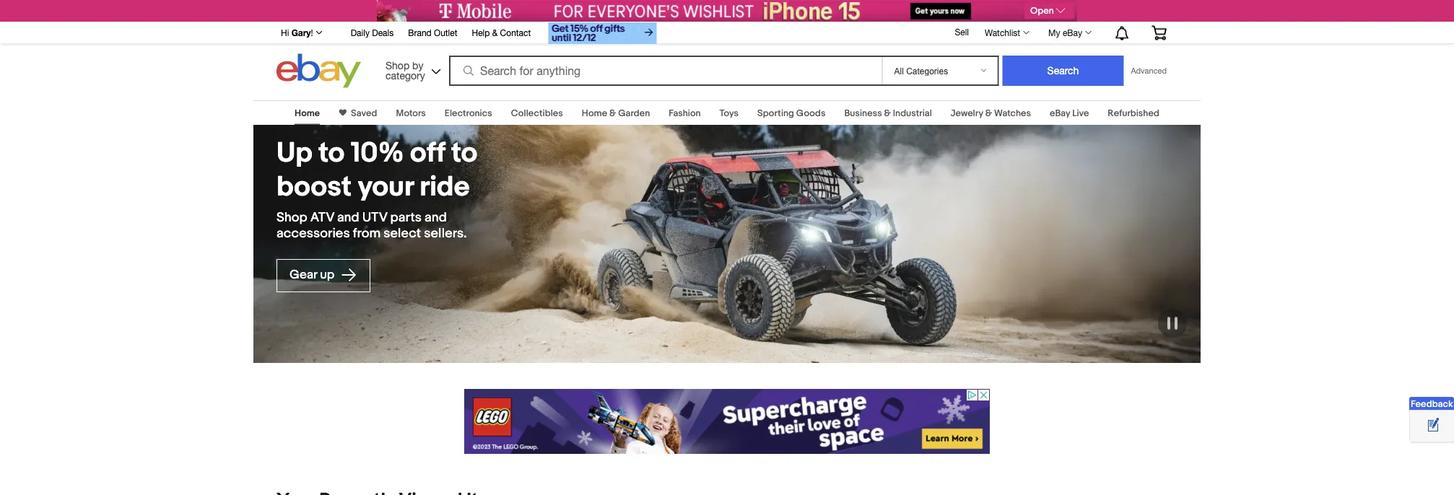 Task type: vqa. For each thing, say whether or not it's contained in the screenshot.
leftmost the more
no



Task type: describe. For each thing, give the bounding box(es) containing it.
industrial
[[893, 108, 932, 119]]

select
[[384, 226, 421, 242]]

off
[[410, 136, 445, 170]]

help
[[472, 27, 490, 38]]

refurbished link
[[1108, 108, 1160, 119]]

your shopping cart image
[[1151, 25, 1168, 40]]

account navigation
[[273, 18, 1178, 46]]

toys
[[720, 108, 739, 119]]

category
[[386, 69, 425, 81]]

goods
[[796, 108, 826, 119]]

!
[[311, 27, 313, 38]]

home for home & garden
[[582, 108, 607, 119]]

advertisement region inside up to 10% off to boost your ride main content
[[464, 389, 990, 454]]

gear
[[290, 268, 317, 283]]

daily
[[351, 27, 370, 38]]

ebay inside account navigation
[[1063, 27, 1082, 38]]

& for home
[[609, 108, 616, 119]]

brand outlet link
[[408, 25, 457, 41]]

ride
[[420, 170, 470, 204]]

open
[[1030, 5, 1054, 16]]

1 to from the left
[[319, 136, 345, 170]]

home & garden link
[[582, 108, 650, 119]]

live
[[1072, 108, 1089, 119]]

up
[[320, 268, 334, 283]]

Search for anything text field
[[451, 57, 879, 84]]

contact
[[500, 27, 531, 38]]

advanced link
[[1124, 56, 1174, 85]]

brand
[[408, 27, 432, 38]]

up
[[277, 136, 312, 170]]

ebay live
[[1050, 108, 1089, 119]]

sporting
[[757, 108, 794, 119]]

electronics
[[445, 108, 492, 119]]

watches
[[994, 108, 1031, 119]]

garden
[[618, 108, 650, 119]]

jewelry & watches link
[[951, 108, 1031, 119]]

motors link
[[396, 108, 426, 119]]

from
[[353, 226, 381, 242]]

hi
[[281, 27, 289, 38]]

collectibles link
[[511, 108, 563, 119]]

accessories
[[277, 226, 350, 242]]

atv
[[310, 210, 334, 226]]

10%
[[351, 136, 404, 170]]



Task type: locate. For each thing, give the bounding box(es) containing it.
1 horizontal spatial and
[[425, 210, 447, 226]]

outlet
[[434, 27, 457, 38]]

up to 10% off to boost your ride shop atv and utv parts and accessories from select sellers.
[[277, 136, 477, 242]]

to right up
[[319, 136, 345, 170]]

0 horizontal spatial home
[[295, 108, 320, 119]]

and up sellers.
[[425, 210, 447, 226]]

2 home from the left
[[582, 108, 607, 119]]

& inside 'help & contact' link
[[492, 27, 498, 38]]

and up from
[[337, 210, 359, 226]]

1 horizontal spatial to
[[451, 136, 477, 170]]

shop
[[386, 59, 410, 71], [277, 210, 307, 226]]

& right business
[[884, 108, 891, 119]]

home left garden
[[582, 108, 607, 119]]

jewelry
[[951, 108, 983, 119]]

1 and from the left
[[337, 210, 359, 226]]

1 vertical spatial shop
[[277, 210, 307, 226]]

home
[[295, 108, 320, 119], [582, 108, 607, 119]]

electronics link
[[445, 108, 492, 119]]

0 vertical spatial ebay
[[1063, 27, 1082, 38]]

ebay left live
[[1050, 108, 1070, 119]]

0 vertical spatial shop
[[386, 59, 410, 71]]

boost
[[277, 170, 352, 204]]

by
[[412, 59, 423, 71]]

saved link
[[347, 108, 377, 119]]

to
[[319, 136, 345, 170], [451, 136, 477, 170]]

home & garden
[[582, 108, 650, 119]]

1 horizontal spatial shop
[[386, 59, 410, 71]]

business & industrial link
[[844, 108, 932, 119]]

shop inside the shop by category
[[386, 59, 410, 71]]

none submit inside shop by category "banner"
[[1003, 56, 1124, 86]]

up to 10% off to boost your ride main content
[[0, 92, 1454, 495]]

& left garden
[[609, 108, 616, 119]]

saved
[[351, 108, 377, 119]]

shop left by
[[386, 59, 410, 71]]

daily deals
[[351, 27, 394, 38]]

home for home
[[295, 108, 320, 119]]

your
[[358, 170, 413, 204]]

shop by category button
[[379, 54, 444, 85]]

1 vertical spatial ebay
[[1050, 108, 1070, 119]]

ebay live link
[[1050, 108, 1089, 119]]

advanced
[[1131, 66, 1167, 75]]

open button
[[1025, 3, 1074, 19]]

0 horizontal spatial and
[[337, 210, 359, 226]]

sell
[[955, 27, 969, 37]]

ebay
[[1063, 27, 1082, 38], [1050, 108, 1070, 119]]

& for help
[[492, 27, 498, 38]]

collectibles
[[511, 108, 563, 119]]

ebay right my
[[1063, 27, 1082, 38]]

gary
[[291, 27, 311, 38]]

help & contact link
[[472, 25, 531, 41]]

watchlist link
[[977, 24, 1036, 41]]

my
[[1049, 27, 1060, 38]]

home up up
[[295, 108, 320, 119]]

0 vertical spatial advertisement region
[[377, 0, 1077, 22]]

my ebay link
[[1041, 24, 1098, 41]]

utv
[[362, 210, 387, 226]]

0 horizontal spatial shop
[[277, 210, 307, 226]]

advertisement region
[[377, 0, 1077, 22], [464, 389, 990, 454]]

& right help
[[492, 27, 498, 38]]

toys link
[[720, 108, 739, 119]]

& for jewelry
[[985, 108, 992, 119]]

sellers.
[[424, 226, 467, 242]]

&
[[492, 27, 498, 38], [609, 108, 616, 119], [884, 108, 891, 119], [985, 108, 992, 119]]

jewelry & watches
[[951, 108, 1031, 119]]

shop by category
[[386, 59, 425, 81]]

sell link
[[948, 27, 976, 37]]

business
[[844, 108, 882, 119]]

refurbished
[[1108, 108, 1160, 119]]

deals
[[372, 27, 394, 38]]

help & contact
[[472, 27, 531, 38]]

daily deals link
[[351, 25, 394, 41]]

and
[[337, 210, 359, 226], [425, 210, 447, 226]]

2 and from the left
[[425, 210, 447, 226]]

1 home from the left
[[295, 108, 320, 119]]

to right off at top left
[[451, 136, 477, 170]]

brand outlet
[[408, 27, 457, 38]]

& for business
[[884, 108, 891, 119]]

0 horizontal spatial to
[[319, 136, 345, 170]]

business & industrial
[[844, 108, 932, 119]]

hi gary !
[[281, 27, 313, 38]]

shop by category banner
[[273, 18, 1178, 92]]

ebay inside up to 10% off to boost your ride main content
[[1050, 108, 1070, 119]]

feedback
[[1411, 399, 1453, 410]]

shop inside up to 10% off to boost your ride shop atv and utv parts and accessories from select sellers.
[[277, 210, 307, 226]]

1 horizontal spatial home
[[582, 108, 607, 119]]

get an extra 15% off image
[[548, 22, 657, 44]]

watchlist
[[985, 27, 1020, 38]]

1 vertical spatial advertisement region
[[464, 389, 990, 454]]

sporting goods
[[757, 108, 826, 119]]

2 to from the left
[[451, 136, 477, 170]]

fashion
[[669, 108, 701, 119]]

shop up the accessories at the top
[[277, 210, 307, 226]]

my ebay
[[1049, 27, 1082, 38]]

gear up
[[290, 268, 337, 283]]

motors
[[396, 108, 426, 119]]

sporting goods link
[[757, 108, 826, 119]]

None submit
[[1003, 56, 1124, 86]]

& right jewelry
[[985, 108, 992, 119]]

parts
[[390, 210, 422, 226]]

fashion link
[[669, 108, 701, 119]]



